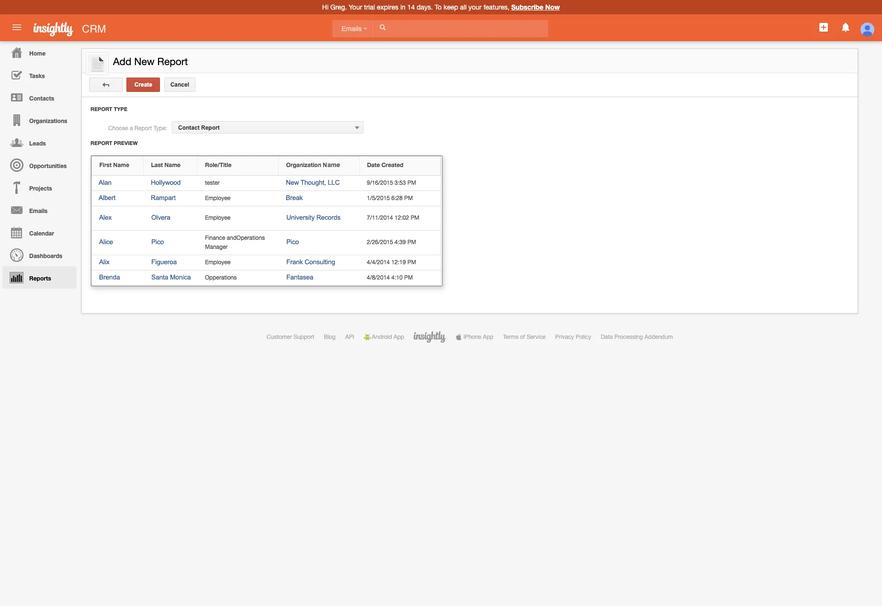 Task type: vqa. For each thing, say whether or not it's contained in the screenshot.
the bottom EMAILS
yes



Task type: describe. For each thing, give the bounding box(es) containing it.
emails inside navigation
[[29, 207, 48, 215]]

report up cancel
[[157, 56, 188, 67]]

projects
[[29, 185, 52, 192]]

tasks
[[29, 72, 45, 80]]

keep
[[444, 3, 458, 11]]

greg.
[[331, 3, 347, 11]]

blog
[[324, 334, 336, 341]]

iphone app link
[[456, 334, 494, 341]]

android app
[[372, 334, 404, 341]]

create
[[134, 81, 152, 88]]

subscribe now link
[[512, 3, 560, 11]]

crm
[[82, 23, 106, 35]]

in
[[401, 3, 406, 11]]

type
[[114, 106, 127, 112]]

preview
[[114, 140, 138, 146]]

android app link
[[364, 334, 404, 341]]

terms of service link
[[503, 334, 546, 341]]

to
[[435, 3, 442, 11]]

customer support
[[267, 334, 314, 341]]

choose a report type:
[[108, 125, 167, 132]]

contact report link
[[172, 121, 364, 134]]

report preview image
[[92, 156, 442, 286]]

organizations
[[29, 117, 67, 125]]

now
[[546, 3, 560, 11]]

privacy
[[556, 334, 574, 341]]

new
[[134, 56, 155, 67]]

back image
[[103, 81, 109, 88]]

privacy policy link
[[556, 334, 592, 341]]

reports
[[29, 275, 51, 282]]

calendar
[[29, 230, 54, 237]]

projects link
[[2, 176, 77, 199]]

support
[[294, 334, 314, 341]]

subscribe
[[512, 3, 544, 11]]

leads
[[29, 140, 46, 147]]

calendar link
[[2, 221, 77, 244]]

opportunities link
[[2, 154, 77, 176]]

home
[[29, 50, 46, 57]]

contact
[[178, 125, 200, 131]]

report left type
[[91, 106, 112, 112]]

choose
[[108, 125, 128, 132]]

iphone
[[464, 334, 482, 341]]

policy
[[576, 334, 592, 341]]

your
[[349, 3, 362, 11]]

app for iphone app
[[483, 334, 494, 341]]

customer support link
[[267, 334, 314, 341]]

cancel
[[170, 81, 189, 88]]

navigation containing home
[[0, 41, 77, 289]]

iphone app
[[464, 334, 494, 341]]

api link
[[345, 334, 354, 341]]

api
[[345, 334, 354, 341]]



Task type: locate. For each thing, give the bounding box(es) containing it.
customer
[[267, 334, 292, 341]]

add new report
[[113, 56, 188, 67]]

emails link down your
[[332, 20, 374, 37]]

report right 'contact'
[[201, 125, 220, 131]]

android
[[372, 334, 392, 341]]

data
[[601, 334, 613, 341]]

hi
[[322, 3, 329, 11]]

1 app from the left
[[394, 334, 404, 341]]

of
[[520, 334, 525, 341]]

tasks link
[[2, 64, 77, 86]]

contacts
[[29, 95, 54, 102]]

data processing addendum
[[601, 334, 673, 341]]

service
[[527, 334, 546, 341]]

add
[[113, 56, 132, 67]]

contacts link
[[2, 86, 77, 109]]

contact report
[[178, 125, 220, 131]]

1 vertical spatial emails
[[29, 207, 48, 215]]

None text field
[[374, 20, 548, 37]]

home link
[[2, 41, 77, 64]]

addendum
[[645, 334, 673, 341]]

report type
[[91, 106, 127, 112]]

14
[[408, 3, 415, 11]]

reports link
[[2, 266, 77, 289]]

blog link
[[324, 334, 336, 341]]

days.
[[417, 3, 433, 11]]

emails up calendar link
[[29, 207, 48, 215]]

features,
[[484, 3, 510, 11]]

report right a
[[135, 125, 152, 132]]

processing
[[615, 334, 643, 341]]

data processing addendum link
[[601, 334, 673, 341]]

app
[[394, 334, 404, 341], [483, 334, 494, 341]]

emails
[[342, 25, 364, 33], [29, 207, 48, 215]]

privacy policy
[[556, 334, 592, 341]]

dashboards
[[29, 252, 62, 260]]

create button
[[127, 78, 160, 92]]

report
[[157, 56, 188, 67], [91, 106, 112, 112], [201, 125, 220, 131], [135, 125, 152, 132], [91, 140, 112, 146]]

organizations link
[[2, 109, 77, 131]]

0 horizontal spatial emails link
[[2, 199, 77, 221]]

white image
[[379, 24, 386, 31]]

report down choose on the left top of the page
[[91, 140, 112, 146]]

cancel link
[[164, 78, 196, 92]]

emails down your
[[342, 25, 364, 33]]

hi greg. your trial expires in 14 days. to keep all your features, subscribe now
[[322, 3, 560, 11]]

navigation
[[0, 41, 77, 289]]

your
[[469, 3, 482, 11]]

terms of service
[[503, 334, 546, 341]]

report preview
[[91, 140, 138, 146]]

0 horizontal spatial emails
[[29, 207, 48, 215]]

0 vertical spatial emails
[[342, 25, 364, 33]]

app for android app
[[394, 334, 404, 341]]

1 horizontal spatial emails link
[[332, 20, 374, 37]]

1 horizontal spatial app
[[483, 334, 494, 341]]

dashboards link
[[2, 244, 77, 266]]

emails link down the projects
[[2, 199, 77, 221]]

notifications image
[[840, 22, 852, 33]]

0 vertical spatial emails link
[[332, 20, 374, 37]]

app right iphone
[[483, 334, 494, 341]]

leads link
[[2, 131, 77, 154]]

expires
[[377, 3, 399, 11]]

0 horizontal spatial app
[[394, 334, 404, 341]]

emails link
[[332, 20, 374, 37], [2, 199, 77, 221]]

all
[[460, 3, 467, 11]]

opportunities
[[29, 162, 67, 170]]

a
[[130, 125, 133, 132]]

trial
[[364, 3, 375, 11]]

type:
[[154, 125, 167, 132]]

2 app from the left
[[483, 334, 494, 341]]

1 horizontal spatial emails
[[342, 25, 364, 33]]

terms
[[503, 334, 519, 341]]

report image
[[88, 54, 107, 73]]

1 vertical spatial emails link
[[2, 199, 77, 221]]

app right android on the bottom left of page
[[394, 334, 404, 341]]



